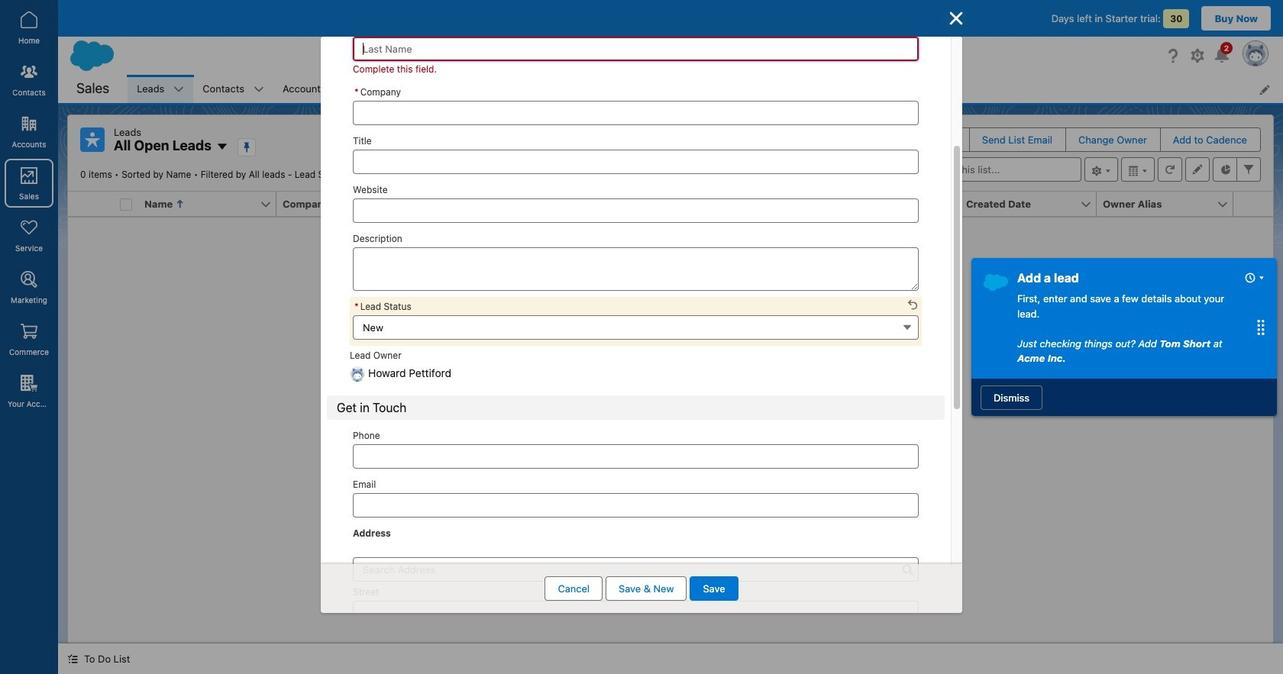 Task type: locate. For each thing, give the bounding box(es) containing it.
list view controls image
[[1085, 157, 1119, 182]]

list item
[[128, 75, 194, 103], [194, 75, 274, 103], [274, 75, 355, 103], [355, 75, 457, 103], [709, 75, 769, 103]]

action image
[[1234, 192, 1274, 216]]

Lead Status - Current Selection: New button
[[353, 315, 919, 340]]

all open leads status
[[80, 169, 355, 180]]

select list display image
[[1122, 157, 1155, 182]]

email element
[[687, 192, 833, 217]]

all open leads|leads|list view element
[[67, 115, 1274, 644]]

item number image
[[68, 192, 114, 216]]

state/province element
[[413, 192, 559, 217]]

company element
[[277, 192, 423, 217]]

2 list item from the left
[[194, 75, 274, 103]]

None text field
[[353, 100, 919, 125], [353, 198, 919, 223], [353, 247, 919, 291], [353, 445, 919, 469], [353, 100, 919, 125], [353, 198, 919, 223], [353, 247, 919, 291], [353, 445, 919, 469]]

status
[[437, 326, 904, 509]]

None text field
[[353, 149, 919, 174], [353, 494, 919, 518], [353, 149, 919, 174], [353, 494, 919, 518]]

cell inside the all open leads|leads|list view element
[[114, 192, 138, 217]]

Last Name text field
[[353, 36, 919, 61]]

1 list item from the left
[[128, 75, 194, 103]]

phone element
[[550, 192, 696, 217]]

cell
[[114, 192, 138, 217]]

list
[[128, 75, 1284, 103]]

4 list item from the left
[[355, 75, 457, 103]]

text default image
[[67, 654, 78, 665]]

3 list item from the left
[[274, 75, 355, 103]]

inverse image
[[947, 9, 966, 28]]



Task type: vqa. For each thing, say whether or not it's contained in the screenshot.
Select an Option text field
no



Task type: describe. For each thing, give the bounding box(es) containing it.
5 list item from the left
[[709, 75, 769, 103]]

item number element
[[68, 192, 114, 217]]

owner alias element
[[1097, 192, 1243, 217]]

created date element
[[960, 192, 1106, 217]]

name element
[[138, 192, 286, 217]]

lead status element
[[824, 192, 970, 217]]

action element
[[1234, 192, 1274, 217]]

Search All Open Leads list view. search field
[[899, 157, 1082, 182]]



